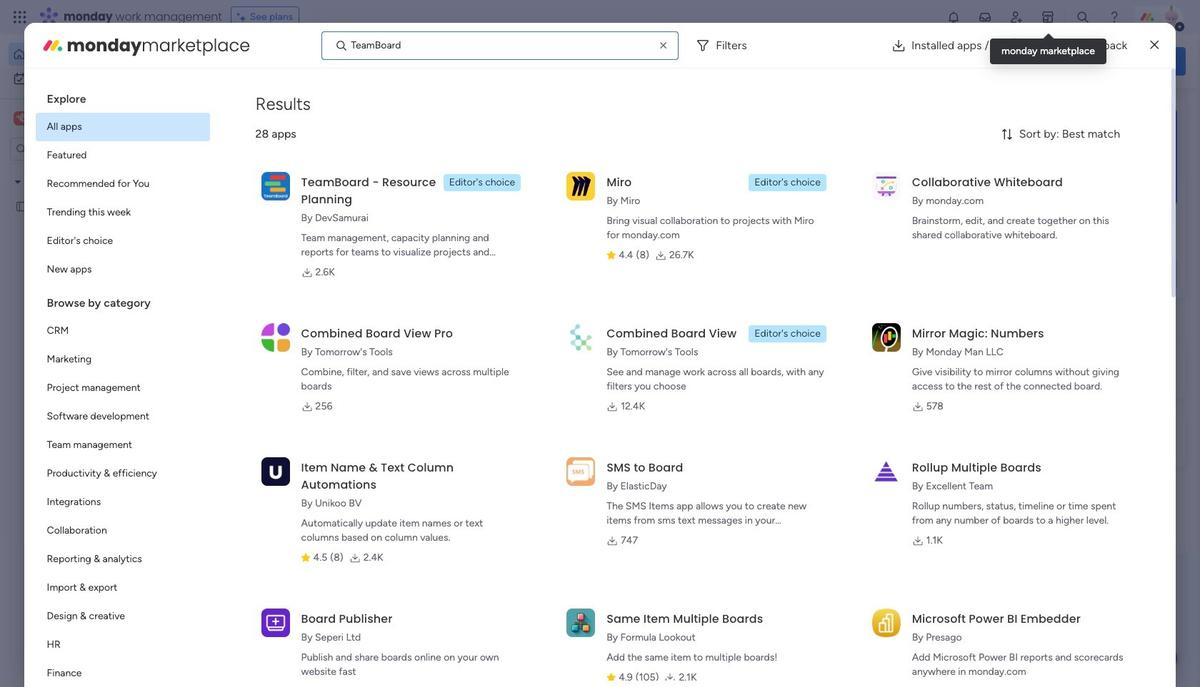 Task type: vqa. For each thing, say whether or not it's contained in the screenshot.
Search in workspace field
yes



Task type: locate. For each thing, give the bounding box(es) containing it.
list box
[[35, 80, 210, 688], [0, 167, 182, 411]]

help image
[[1107, 10, 1121, 24]]

ruby anderson image
[[1160, 6, 1183, 29]]

0 horizontal spatial workspace image
[[244, 431, 279, 465]]

v2 bolt switch image
[[1094, 53, 1103, 69]]

2 workspace image from the left
[[16, 111, 26, 126]]

search everything image
[[1076, 10, 1090, 24]]

0 vertical spatial heading
[[35, 80, 210, 113]]

2 workspace image from the left
[[601, 431, 635, 465]]

1 vertical spatial heading
[[35, 284, 210, 317]]

add to favorites image
[[426, 261, 440, 275]]

component image
[[289, 452, 301, 465], [645, 452, 658, 465]]

invite members image
[[1009, 10, 1024, 24]]

public board image
[[475, 261, 490, 276]]

v2 user feedback image
[[983, 53, 994, 69]]

heading
[[35, 80, 210, 113], [35, 284, 210, 317]]

1 workspace image from the left
[[244, 431, 279, 465]]

getting started element
[[971, 341, 1186, 398]]

option
[[9, 43, 174, 66], [9, 67, 174, 90], [35, 113, 210, 141], [35, 141, 210, 170], [0, 169, 182, 172], [35, 170, 210, 199], [35, 199, 210, 227], [35, 227, 210, 256], [35, 256, 210, 284], [35, 317, 210, 346], [35, 346, 210, 374], [35, 374, 210, 403], [35, 403, 210, 431], [35, 431, 210, 460], [35, 460, 210, 489], [35, 489, 210, 517], [35, 517, 210, 546], [35, 546, 210, 574], [35, 574, 210, 603], [35, 603, 210, 631], [35, 631, 210, 660], [35, 660, 210, 688]]

select product image
[[13, 10, 27, 24]]

app logo image
[[261, 172, 290, 201], [567, 172, 595, 201], [872, 172, 901, 201], [261, 323, 290, 352], [567, 323, 595, 352], [872, 323, 901, 352], [261, 458, 290, 486], [567, 458, 595, 486], [872, 458, 901, 486], [261, 609, 290, 638], [567, 609, 595, 638], [872, 609, 901, 638]]

workspace selection element
[[14, 110, 51, 127]]

2 component image from the left
[[645, 452, 658, 465]]

1 horizontal spatial component image
[[645, 452, 658, 465]]

1 horizontal spatial workspace image
[[601, 431, 635, 465]]

0 horizontal spatial component image
[[289, 452, 301, 465]]

1 workspace image from the left
[[14, 111, 28, 126]]

Search in workspace field
[[30, 141, 119, 158]]

component image for second workspace image from left
[[645, 452, 658, 465]]

1 component image from the left
[[289, 452, 301, 465]]

workspace image
[[14, 111, 28, 126], [16, 111, 26, 126]]

workspace image
[[244, 431, 279, 465], [601, 431, 635, 465]]

see plans image
[[237, 9, 250, 25]]

update feed image
[[978, 10, 992, 24]]



Task type: describe. For each thing, give the bounding box(es) containing it.
monday marketplace image
[[1041, 10, 1055, 24]]

notifications image
[[946, 10, 961, 24]]

0 element
[[365, 340, 383, 357]]

help center element
[[971, 410, 1186, 467]]

2 heading from the top
[[35, 284, 210, 317]]

1 heading from the top
[[35, 80, 210, 113]]

dapulse x slim image
[[1150, 37, 1159, 54]]

caret down image
[[15, 177, 21, 187]]

component image for 1st workspace image
[[289, 452, 301, 465]]

public board image
[[15, 199, 29, 213]]

quick search results list box
[[221, 134, 937, 323]]

templates image image
[[984, 108, 1173, 206]]

add to favorites image
[[662, 261, 676, 275]]

monday marketplace image
[[41, 34, 64, 57]]



